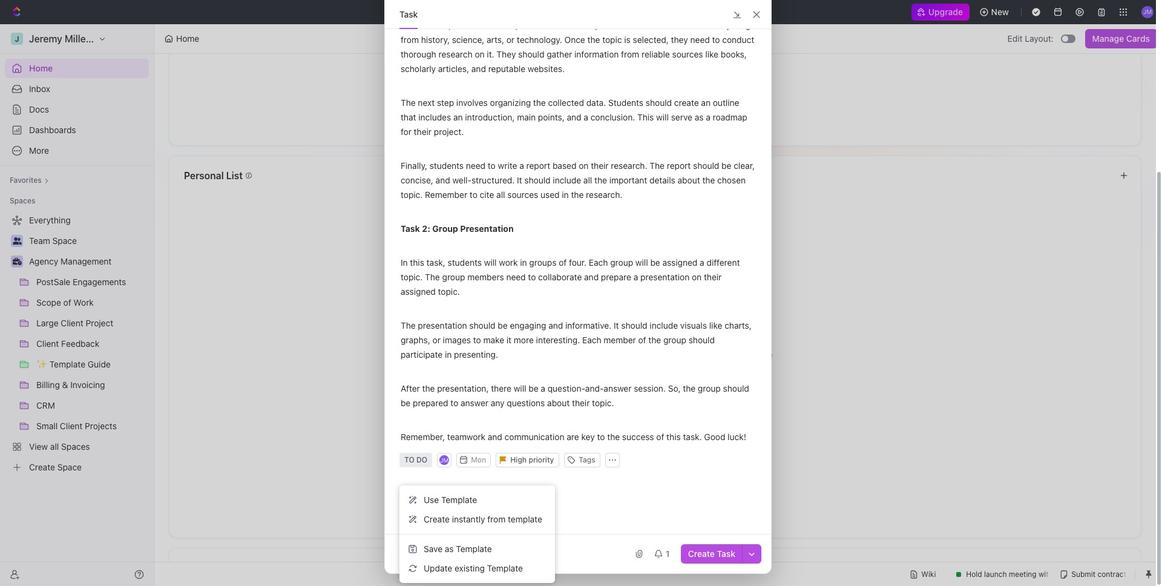 Task type: locate. For each thing, give the bounding box(es) containing it.
in down images
[[445, 349, 452, 360]]

their down the includes
[[414, 127, 432, 137]]

websites.
[[528, 64, 565, 74]]

0 horizontal spatial all
[[497, 190, 505, 200]]

to left 'conduct'
[[712, 35, 720, 45]]

introduction,
[[465, 112, 515, 122]]

template
[[441, 495, 477, 505], [456, 544, 492, 554], [487, 563, 523, 573]]

0 horizontal spatial or
[[433, 335, 441, 345]]

task, inside the in this task, students will work in groups of four. each group will be assigned a different topic. the group members need to collaborate and prepare a presentation on their assigned topic.
[[427, 257, 446, 268]]

task,
[[432, 20, 451, 30], [427, 257, 446, 268]]

agency management link
[[29, 252, 147, 271]]

their down and-
[[572, 398, 590, 408]]

1 vertical spatial it
[[517, 175, 522, 185]]

dialog containing task
[[384, 0, 772, 574]]

it inside the presentation should be engaging and informative. it should include visuals like charts, graphs, or images to make it more interesting. each member of the group should participate in presenting.
[[614, 320, 619, 331]]

to inside the in this task, students will work in groups of four. each group will be assigned a different topic. the group members need to collaborate and prepare a presentation on their assigned topic.
[[528, 272, 536, 282]]

and right teamwork
[[488, 432, 503, 442]]

are for for this task, students are required to choose a topic of their interest. it could be anything from history, science, arts, or technology. once the topic is selected, they need to conduct thorough research on it. they should gather information from reliable sources like books, scholarly articles, and reputable websites.
[[490, 20, 502, 30]]

manage cards
[[1093, 33, 1150, 44]]

2 vertical spatial task
[[717, 549, 736, 559]]

sources inside "finally, students need to write a report based on their research. the report should be clear, concise, and well-structured. it should include all the important details about the chosen topic. remember to cite all sources used in the research."
[[508, 190, 538, 200]]

1 vertical spatial an
[[454, 112, 463, 122]]

1 horizontal spatial from
[[488, 514, 506, 524]]

task for task
[[400, 9, 418, 19]]

0 vertical spatial list
[[226, 170, 243, 181]]

1 vertical spatial in
[[520, 257, 527, 268]]

inbox link
[[5, 79, 149, 99]]

and up interesting.
[[549, 320, 563, 331]]

spaces
[[10, 196, 35, 205]]

research. down important
[[586, 190, 623, 200]]

be inside for this task, students are required to choose a topic of their interest. it could be anything from history, science, arts, or technology. once the topic is selected, they need to conduct thorough research on it. they should gather information from reliable sources like books, scholarly articles, and reputable websites.
[[705, 20, 715, 30]]

each down informative.
[[583, 335, 602, 345]]

topic.
[[401, 190, 423, 200], [401, 272, 423, 282], [438, 286, 460, 297], [592, 398, 614, 408]]

is
[[624, 35, 631, 45], [584, 351, 590, 360]]

students inside for this task, students are required to choose a topic of their interest. it could be anything from history, science, arts, or technology. once the topic is selected, they need to conduct thorough research on it. they should gather information from reliable sources like books, scholarly articles, and reputable websites.
[[454, 20, 488, 30]]

the inside "finally, students need to write a report based on their research. the report should be clear, concise, and well-structured. it should include all the important details about the chosen topic. remember to cite all sources used in the research."
[[650, 160, 665, 171]]

2 horizontal spatial on
[[692, 272, 702, 282]]

from inside button
[[488, 514, 506, 524]]

0 horizontal spatial an
[[454, 112, 463, 122]]

2 vertical spatial are
[[567, 432, 579, 442]]

a inside after the presentation, there will be a question-and-answer session. so, the group should be prepared to answer any questions about their topic.
[[541, 383, 546, 394]]

technology.
[[517, 35, 562, 45]]

1 vertical spatial presentation
[[418, 320, 467, 331]]

1 horizontal spatial assigned
[[663, 257, 698, 268]]

participate
[[401, 349, 443, 360]]

for down that
[[401, 127, 412, 137]]

an up project.
[[454, 112, 463, 122]]

1 vertical spatial from
[[621, 49, 640, 59]]

serve
[[671, 112, 693, 122]]

2 vertical spatial need
[[506, 272, 526, 282]]

create for create a task
[[636, 382, 659, 391]]

presentation inside the in this task, students will work in groups of four. each group will be assigned a different topic. the group members need to collaborate and prepare a presentation on their assigned topic.
[[641, 272, 690, 282]]

about down question-
[[547, 398, 570, 408]]

should down here at the bottom right of the page
[[723, 383, 750, 394]]

create task button
[[681, 544, 743, 564]]

on inside the in this task, students will work in groups of four. each group will be assigned a different topic. the group members need to collaborate and prepare a presentation on their assigned topic.
[[692, 272, 702, 282]]

0 horizontal spatial report
[[527, 160, 551, 171]]

1 horizontal spatial about
[[678, 175, 700, 185]]

0 vertical spatial assigned
[[663, 257, 698, 268]]

should inside after the presentation, there will be a question-and-answer session. so, the group should be prepared to answer any questions about their topic.
[[723, 383, 750, 394]]

the up tasks.
[[649, 335, 661, 345]]

1 vertical spatial include
[[650, 320, 678, 331]]

include down based
[[553, 175, 581, 185]]

for inside the next step involves organizing the collected data. students should create an outline that includes an introduction, main points, and a conclusion. this will serve as a roadmap for their project.
[[401, 127, 412, 137]]

to down groups
[[528, 272, 536, 282]]

they
[[497, 49, 516, 59]]

a inside button
[[661, 382, 665, 391]]

manage cards button
[[1085, 29, 1158, 48]]

finally, students need to write a report based on their research. the report should be clear, concise, and well-structured. it should include all the important details about the chosen topic. remember to cite all sources used in the research.
[[401, 160, 757, 200]]

private
[[749, 351, 773, 360]]

1 horizontal spatial personal
[[538, 351, 568, 360]]

0 vertical spatial presentation
[[641, 272, 690, 282]]

be inside the presentation should be engaging and informative. it should include visuals like charts, graphs, or images to make it more interesting. each member of the group should participate in presenting.
[[498, 320, 508, 331]]

0 vertical spatial about
[[678, 175, 700, 185]]

task.
[[683, 432, 702, 442]]

1 horizontal spatial list
[[570, 351, 582, 360]]

1 vertical spatial task,
[[427, 257, 446, 268]]

and inside the next step involves organizing the collected data. students should create an outline that includes an introduction, main points, and a conclusion. this will serve as a roadmap for their project.
[[567, 112, 582, 122]]

answer down presentation,
[[461, 398, 489, 408]]

research. up important
[[611, 160, 648, 171]]

template up update existing template
[[456, 544, 492, 554]]

the up graphs,
[[401, 320, 416, 331]]

sources
[[672, 49, 703, 59], [508, 190, 538, 200]]

1 vertical spatial students
[[430, 160, 464, 171]]

1 vertical spatial on
[[579, 160, 589, 171]]

0 horizontal spatial need
[[466, 160, 486, 171]]

will
[[656, 112, 669, 122], [484, 257, 497, 268], [636, 257, 648, 268], [514, 383, 526, 394]]

create instantly from template button
[[404, 510, 550, 529]]

assigned down in
[[401, 286, 436, 297]]

0 horizontal spatial in
[[445, 349, 452, 360]]

group left members
[[442, 272, 465, 282]]

0 vertical spatial personal
[[184, 170, 224, 181]]

this for from
[[416, 20, 430, 30]]

2 vertical spatial from
[[488, 514, 506, 524]]

the
[[588, 35, 600, 45], [533, 97, 546, 108], [595, 175, 607, 185], [703, 175, 715, 185], [571, 190, 584, 200], [649, 335, 661, 345], [422, 383, 435, 394], [683, 383, 696, 394], [607, 432, 620, 442]]

1 vertical spatial sources
[[508, 190, 538, 200]]

in right used
[[562, 190, 569, 200]]

good
[[704, 432, 726, 442]]

research
[[439, 49, 473, 59]]

task inside button
[[717, 549, 736, 559]]

after
[[401, 383, 420, 394]]

default.
[[627, 360, 653, 369]]

agency
[[29, 256, 58, 266]]

0 horizontal spatial assigned
[[401, 286, 436, 297]]

a up the once
[[580, 20, 585, 30]]

their inside for this task, students are required to choose a topic of their interest. it could be anything from history, science, arts, or technology. once the topic is selected, they need to conduct thorough research on it. they should gather information from reliable sources like books, scholarly articles, and reputable websites.
[[619, 20, 637, 30]]

0 vertical spatial on
[[475, 49, 485, 59]]

a inside "finally, students need to write a report based on their research. the report should be clear, concise, and well-structured. it should include all the important details about the chosen topic. remember to cite all sources used in the research."
[[520, 160, 524, 171]]

0 horizontal spatial answer
[[461, 398, 489, 408]]

agency management
[[29, 256, 112, 266]]

personal inside personal list is a home for your tasks. tasks created here are private by default.
[[538, 351, 568, 360]]

students up science,
[[454, 20, 488, 30]]

in inside the presentation should be engaging and informative. it should include visuals like charts, graphs, or images to make it more interesting. each member of the group should participate in presenting.
[[445, 349, 452, 360]]

templates
[[418, 549, 459, 559]]

2 vertical spatial students
[[448, 257, 482, 268]]

are right here at the bottom right of the page
[[736, 351, 747, 360]]

upgrade
[[929, 7, 964, 17]]

1 horizontal spatial presentation
[[641, 272, 690, 282]]

2 report from the left
[[667, 160, 691, 171]]

answer
[[604, 383, 632, 394], [461, 398, 489, 408]]

docs link
[[5, 100, 149, 119]]

used
[[541, 190, 560, 200]]

1 vertical spatial are
[[736, 351, 747, 360]]

sources left used
[[508, 190, 538, 200]]

topic. down in
[[401, 272, 423, 282]]

0 vertical spatial include
[[553, 175, 581, 185]]

1 vertical spatial list
[[570, 351, 582, 360]]

their inside the next step involves organizing the collected data. students should create an outline that includes an introduction, main points, and a conclusion. this will serve as a roadmap for their project.
[[414, 127, 432, 137]]

2 horizontal spatial create
[[688, 549, 715, 559]]

need down work
[[506, 272, 526, 282]]

a left different
[[700, 257, 705, 268]]

in
[[401, 257, 408, 268]]

0 horizontal spatial create
[[424, 514, 450, 524]]

it up member
[[614, 320, 619, 331]]

0 vertical spatial task,
[[432, 20, 451, 30]]

this for topic.
[[410, 257, 424, 268]]

includes
[[419, 112, 451, 122]]

each inside the in this task, students will work in groups of four. each group will be assigned a different topic. the group members need to collaborate and prepare a presentation on their assigned topic.
[[589, 257, 608, 268]]

task, inside for this task, students are required to choose a topic of their interest. it could be anything from history, science, arts, or technology. once the topic is selected, they need to conduct thorough research on it. they should gather information from reliable sources like books, scholarly articles, and reputable websites.
[[432, 20, 451, 30]]

need inside the in this task, students will work in groups of four. each group will be assigned a different topic. the group members need to collaborate and prepare a presentation on their assigned topic.
[[506, 272, 526, 282]]

1 horizontal spatial is
[[624, 35, 631, 45]]

their down different
[[704, 272, 722, 282]]

0 horizontal spatial is
[[584, 351, 590, 360]]

of up the information
[[609, 20, 617, 30]]

dialog
[[384, 0, 772, 574]]

0 vertical spatial it
[[674, 20, 679, 30]]

0 vertical spatial for
[[401, 127, 412, 137]]

roadmap
[[713, 112, 748, 122]]

1 vertical spatial as
[[445, 544, 454, 554]]

the up 'points,'
[[533, 97, 546, 108]]

as right save
[[445, 544, 454, 554]]

0 horizontal spatial about
[[547, 398, 570, 408]]

report left based
[[527, 160, 551, 171]]

2 vertical spatial it
[[614, 320, 619, 331]]

2:
[[422, 223, 431, 234]]

after the presentation, there will be a question-and-answer session. so, the group should be prepared to answer any questions about their topic.
[[401, 383, 752, 408]]

to left cite
[[470, 190, 478, 200]]

are inside for this task, students are required to choose a topic of their interest. it could be anything from history, science, arts, or technology. once the topic is selected, they need to conduct thorough research on it. they should gather information from reliable sources like books, scholarly articles, and reputable websites.
[[490, 20, 502, 30]]

and up the remember on the top of the page
[[436, 175, 450, 185]]

of right success
[[657, 432, 664, 442]]

it down write on the left of page
[[517, 175, 522, 185]]

0 vertical spatial or
[[507, 35, 515, 45]]

1 horizontal spatial as
[[695, 112, 704, 122]]

like
[[706, 49, 719, 59], [710, 320, 723, 331]]

be inside "finally, students need to write a report based on their research. the report should be clear, concise, and well-structured. it should include all the important details about the chosen topic. remember to cite all sources used in the research."
[[722, 160, 732, 171]]

0 vertical spatial this
[[416, 20, 430, 30]]

0 vertical spatial as
[[695, 112, 704, 122]]

1 horizontal spatial answer
[[604, 383, 632, 394]]

like right the visuals
[[710, 320, 723, 331]]

sources down they
[[672, 49, 703, 59]]

1 horizontal spatial all
[[584, 175, 592, 185]]

remember, teamwork and communication are key to the success of this task. good luck!
[[401, 432, 747, 442]]

personal list
[[184, 170, 243, 181]]

0 horizontal spatial it
[[517, 175, 522, 185]]

2 vertical spatial create
[[688, 549, 715, 559]]

students up well-
[[430, 160, 464, 171]]

0 vertical spatial sources
[[672, 49, 703, 59]]

by
[[617, 360, 625, 369]]

presentation up images
[[418, 320, 467, 331]]

students inside the in this task, students will work in groups of four. each group will be assigned a different topic. the group members need to collaborate and prepare a presentation on their assigned topic.
[[448, 257, 482, 268]]

template for as
[[456, 544, 492, 554]]

for
[[401, 20, 414, 30]]

include left the visuals
[[650, 320, 678, 331]]

list inside personal list is a home for your tasks. tasks created here are private by default.
[[570, 351, 582, 360]]

to
[[540, 20, 547, 30], [712, 35, 720, 45], [488, 160, 496, 171], [470, 190, 478, 200], [528, 272, 536, 282], [473, 335, 481, 345], [451, 398, 459, 408], [597, 432, 605, 442], [229, 563, 238, 573]]

their right based
[[591, 160, 609, 171]]

0 vertical spatial create
[[636, 382, 659, 391]]

or left images
[[433, 335, 441, 345]]

1 vertical spatial each
[[583, 335, 602, 345]]

as inside the next step involves organizing the collected data. students should create an outline that includes an introduction, main points, and a conclusion. this will serve as a roadmap for their project.
[[695, 112, 704, 122]]

informative.
[[566, 320, 612, 331]]

tasks.
[[647, 351, 668, 360]]

students inside "finally, students need to write a report based on their research. the report should be clear, concise, and well-structured. it should include all the important details about the chosen topic. remember to cite all sources used in the research."
[[430, 160, 464, 171]]

this right in
[[410, 257, 424, 268]]

1 horizontal spatial need
[[506, 272, 526, 282]]

this inside the in this task, students will work in groups of four. each group will be assigned a different topic. the group members need to collaborate and prepare a presentation on their assigned topic.
[[410, 257, 424, 268]]

for inside personal list is a home for your tasks. tasks created here are private by default.
[[619, 351, 628, 360]]

1 horizontal spatial on
[[579, 160, 589, 171]]

include inside the presentation should be engaging and informative. it should include visuals like charts, graphs, or images to make it more interesting. each member of the group should participate in presenting.
[[650, 320, 678, 331]]

each right four.
[[589, 257, 608, 268]]

required
[[505, 20, 537, 30]]

0 horizontal spatial are
[[490, 20, 502, 30]]

the inside the next step involves organizing the collected data. students should create an outline that includes an introduction, main points, and a conclusion. this will serve as a roadmap for their project.
[[533, 97, 546, 108]]

could
[[681, 20, 703, 30]]

home
[[598, 351, 617, 360]]

0 horizontal spatial presentation
[[418, 320, 467, 331]]

it.
[[487, 49, 494, 59]]

on up the visuals
[[692, 272, 702, 282]]

all left important
[[584, 175, 592, 185]]

make
[[484, 335, 504, 345]]

1 report from the left
[[527, 160, 551, 171]]

and right articles,
[[472, 64, 486, 74]]

instantly
[[452, 514, 485, 524]]

topic. down concise,
[[401, 190, 423, 200]]

a inside for this task, students are required to choose a topic of their interest. it could be anything from history, science, arts, or technology. once the topic is selected, they need to conduct thorough research on it. they should gather information from reliable sources like books, scholarly articles, and reputable websites.
[[580, 20, 585, 30]]

1 vertical spatial or
[[433, 335, 441, 345]]

as right the "serve"
[[695, 112, 704, 122]]

the right used
[[571, 190, 584, 200]]

should inside for this task, students are required to choose a topic of their interest. it could be anything from history, science, arts, or technology. once the topic is selected, they need to conduct thorough research on it. they should gather information from reliable sources like books, scholarly articles, and reputable websites.
[[518, 49, 545, 59]]

students up members
[[448, 257, 482, 268]]

in inside the in this task, students will work in groups of four. each group will be assigned a different topic. the group members need to collaborate and prepare a presentation on their assigned topic.
[[520, 257, 527, 268]]

need inside for this task, students are required to choose a topic of their interest. it could be anything from history, science, arts, or technology. once the topic is selected, they need to conduct thorough research on it. they should gather information from reliable sources like books, scholarly articles, and reputable websites.
[[691, 35, 710, 45]]

answer down by
[[604, 383, 632, 394]]

task, for the
[[427, 257, 446, 268]]

update
[[424, 563, 452, 573]]

1 horizontal spatial or
[[507, 35, 515, 45]]

the inside the next step involves organizing the collected data. students should create an outline that includes an introduction, main points, and a conclusion. this will serve as a roadmap for their project.
[[401, 97, 416, 108]]

is inside personal list is a home for your tasks. tasks created here are private by default.
[[584, 351, 590, 360]]

on inside "finally, students need to write a report based on their research. the report should be clear, concise, and well-structured. it should include all the important details about the chosen topic. remember to cite all sources used in the research."
[[579, 160, 589, 171]]

personal list is a home for your tasks. tasks created here are private by default.
[[538, 351, 773, 369]]

favorites button
[[5, 173, 54, 188]]

0 horizontal spatial on
[[475, 49, 485, 59]]

need down could
[[691, 35, 710, 45]]

include
[[553, 175, 581, 185], [650, 320, 678, 331]]

0 horizontal spatial include
[[553, 175, 581, 185]]

or right arts,
[[507, 35, 515, 45]]

1 vertical spatial this
[[410, 257, 424, 268]]

this
[[416, 20, 430, 30], [410, 257, 424, 268], [667, 432, 681, 442]]

1 vertical spatial topic
[[603, 35, 622, 45]]

1 horizontal spatial create
[[636, 382, 659, 391]]

need inside "finally, students need to write a report based on their research. the report should be clear, concise, and well-structured. it should include all the important details about the chosen topic. remember to cite all sources used in the research."
[[466, 160, 486, 171]]

about
[[678, 175, 700, 185], [547, 398, 570, 408]]

questions
[[507, 398, 545, 408]]

of up collaborate
[[559, 257, 567, 268]]

0 vertical spatial each
[[589, 257, 608, 268]]

2 vertical spatial template
[[487, 563, 523, 573]]

2 horizontal spatial are
[[736, 351, 747, 360]]

and inside the presentation should be engaging and informative. it should include visuals like charts, graphs, or images to make it more interesting. each member of the group should participate in presenting.
[[549, 320, 563, 331]]

a left so,
[[661, 382, 665, 391]]

the inside for this task, students are required to choose a topic of their interest. it could be anything from history, science, arts, or technology. once the topic is selected, they need to conduct thorough research on it. they should gather information from reliable sources like books, scholarly articles, and reputable websites.
[[588, 35, 600, 45]]

0 vertical spatial is
[[624, 35, 631, 45]]

from down selected,
[[621, 49, 640, 59]]

2 horizontal spatial need
[[691, 35, 710, 45]]

reputable
[[488, 64, 526, 74]]

new button
[[975, 2, 1017, 22]]

interesting.
[[536, 335, 580, 345]]

assigned left different
[[663, 257, 698, 268]]

and down collected in the top of the page
[[567, 112, 582, 122]]

and down four.
[[584, 272, 599, 282]]

a up questions
[[541, 383, 546, 394]]

about right details
[[678, 175, 700, 185]]

of up the your
[[639, 335, 646, 345]]

in
[[562, 190, 569, 200], [520, 257, 527, 268], [445, 349, 452, 360]]

like inside the presentation should be engaging and informative. it should include visuals like charts, graphs, or images to make it more interesting. each member of the group should participate in presenting.
[[710, 320, 723, 331]]

business time image
[[12, 258, 21, 265]]

on
[[475, 49, 485, 59], [579, 160, 589, 171], [692, 272, 702, 282]]

for up by
[[619, 351, 628, 360]]

the down 2:
[[425, 272, 440, 282]]

0 vertical spatial task
[[400, 9, 418, 19]]

the up the information
[[588, 35, 600, 45]]

0 vertical spatial an
[[701, 97, 711, 108]]

task, up history,
[[432, 20, 451, 30]]

2 horizontal spatial in
[[562, 190, 569, 200]]

this left task.
[[667, 432, 681, 442]]

a right write on the left of page
[[520, 160, 524, 171]]

to up presenting.
[[473, 335, 481, 345]]

for this task, students are required to choose a topic of their interest. it could be anything from history, science, arts, or technology. once the topic is selected, they need to conduct thorough research on it. they should gather information from reliable sources like books, scholarly articles, and reputable websites.
[[401, 20, 757, 74]]

0 horizontal spatial from
[[401, 35, 419, 45]]

groups
[[529, 257, 557, 268]]

should up 'this'
[[646, 97, 672, 108]]

favorites
[[10, 176, 42, 185]]

1 vertical spatial like
[[710, 320, 723, 331]]

1 horizontal spatial it
[[614, 320, 619, 331]]

is left selected,
[[624, 35, 631, 45]]

1 vertical spatial personal
[[538, 351, 568, 360]]

1 vertical spatial create
[[424, 514, 450, 524]]

an right create
[[701, 97, 711, 108]]

write
[[498, 160, 517, 171]]

students
[[454, 20, 488, 30], [430, 160, 464, 171], [448, 257, 482, 268]]

all right cite
[[497, 190, 505, 200]]

0 horizontal spatial personal
[[184, 170, 224, 181]]

remember,
[[401, 432, 445, 442]]

2 horizontal spatial it
[[674, 20, 679, 30]]

charts,
[[725, 320, 752, 331]]

on left 'it.'
[[475, 49, 485, 59]]

the inside the presentation should be engaging and informative. it should include visuals like charts, graphs, or images to make it more interesting. each member of the group should participate in presenting.
[[649, 335, 661, 345]]

on right based
[[579, 160, 589, 171]]

articles,
[[438, 64, 469, 74]]

from down for
[[401, 35, 419, 45]]

0 vertical spatial in
[[562, 190, 569, 200]]

1 horizontal spatial for
[[619, 351, 628, 360]]

are up arts,
[[490, 20, 502, 30]]

should down technology.
[[518, 49, 545, 59]]

your
[[630, 351, 645, 360]]

their
[[619, 20, 637, 30], [414, 127, 432, 137], [591, 160, 609, 171], [704, 272, 722, 282], [572, 398, 590, 408]]

to down presentation,
[[451, 398, 459, 408]]

it up they
[[674, 20, 679, 30]]

need
[[691, 35, 710, 45], [466, 160, 486, 171], [506, 272, 526, 282]]

manage
[[1093, 33, 1125, 44]]

0 horizontal spatial list
[[226, 170, 243, 181]]

0 horizontal spatial as
[[445, 544, 454, 554]]

task, right in
[[427, 257, 446, 268]]

task for task 2: group presentation
[[401, 223, 420, 234]]

of inside the in this task, students will work in groups of four. each group will be assigned a different topic. the group members need to collaborate and prepare a presentation on their assigned topic.
[[559, 257, 567, 268]]

the up that
[[401, 97, 416, 108]]

template down save as template button
[[487, 563, 523, 573]]

0 vertical spatial need
[[691, 35, 710, 45]]

all
[[584, 175, 592, 185], [497, 190, 505, 200]]

this right for
[[416, 20, 430, 30]]

should inside the next step involves organizing the collected data. students should create an outline that includes an introduction, main points, and a conclusion. this will serve as a roadmap for their project.
[[646, 97, 672, 108]]

group down created
[[698, 383, 721, 394]]

2 vertical spatial on
[[692, 272, 702, 282]]

group inside after the presentation, there will be a question-and-answer session. so, the group should be prepared to answer any questions about their topic.
[[698, 383, 721, 394]]

0 vertical spatial research.
[[611, 160, 648, 171]]

this inside for this task, students are required to choose a topic of their interest. it could be anything from history, science, arts, or technology. once the topic is selected, they need to conduct thorough research on it. they should gather information from reliable sources like books, scholarly articles, and reputable websites.
[[416, 20, 430, 30]]

assigned to me
[[184, 563, 255, 573]]



Task type: describe. For each thing, give the bounding box(es) containing it.
member
[[604, 335, 636, 345]]

group up prepare at the right of the page
[[610, 257, 633, 268]]

prepare
[[601, 272, 632, 282]]

to right the key
[[597, 432, 605, 442]]

home link
[[5, 59, 149, 78]]

books,
[[721, 49, 747, 59]]

step
[[437, 97, 454, 108]]

sources inside for this task, students are required to choose a topic of their interest. it could be anything from history, science, arts, or technology. once the topic is selected, they need to conduct thorough research on it. they should gather information from reliable sources like books, scholarly articles, and reputable websites.
[[672, 49, 703, 59]]

personal for personal list is a home for your tasks. tasks created here are private by default.
[[538, 351, 568, 360]]

should up member
[[621, 320, 648, 331]]

fields
[[429, 490, 450, 500]]

the right task
[[683, 383, 696, 394]]

arts,
[[487, 35, 504, 45]]

save as template button
[[404, 540, 550, 559]]

the up 'prepared'
[[422, 383, 435, 394]]

data.
[[587, 97, 606, 108]]

about inside after the presentation, there will be a question-and-answer session. so, the group should be prepared to answer any questions about their topic.
[[547, 398, 570, 408]]

custom
[[400, 490, 427, 500]]

remember
[[425, 190, 468, 200]]

a inside personal list is a home for your tasks. tasks created here are private by default.
[[592, 351, 596, 360]]

presentation,
[[437, 383, 489, 394]]

are for remember, teamwork and communication are key to the success of this task. good luck!
[[567, 432, 579, 442]]

conclusion.
[[591, 112, 635, 122]]

templates button
[[400, 544, 466, 564]]

group
[[433, 223, 458, 234]]

0 vertical spatial from
[[401, 35, 419, 45]]

students for will
[[448, 257, 482, 268]]

their inside the in this task, students will work in groups of four. each group will be assigned a different topic. the group members need to collaborate and prepare a presentation on their assigned topic.
[[704, 272, 722, 282]]

it
[[507, 335, 512, 345]]

sidebar navigation
[[0, 24, 154, 586]]

of inside the presentation should be engaging and informative. it should include visuals like charts, graphs, or images to make it more interesting. each member of the group should participate in presenting.
[[639, 335, 646, 345]]

existing
[[455, 563, 485, 573]]

use
[[424, 495, 439, 505]]

involves
[[457, 97, 488, 108]]

0 vertical spatial topic
[[587, 20, 607, 30]]

1 horizontal spatial home
[[176, 33, 199, 44]]

about inside "finally, students need to write a report based on their research. the report should be clear, concise, and well-structured. it should include all the important details about the chosen topic. remember to cite all sources used in the research."
[[678, 175, 700, 185]]

it inside for this task, students are required to choose a topic of their interest. it could be anything from history, science, arts, or technology. once the topic is selected, they need to conduct thorough research on it. they should gather information from reliable sources like books, scholarly articles, and reputable websites.
[[674, 20, 679, 30]]

should up make
[[469, 320, 496, 331]]

to left me
[[229, 563, 238, 573]]

to up technology.
[[540, 20, 547, 30]]

teamwork
[[447, 432, 486, 442]]

the presentation should be engaging and informative. it should include visuals like charts, graphs, or images to make it more interesting. each member of the group should participate in presenting.
[[401, 320, 754, 360]]

to inside the presentation should be engaging and informative. it should include visuals like charts, graphs, or images to make it more interesting. each member of the group should participate in presenting.
[[473, 335, 481, 345]]

upgrade link
[[912, 4, 970, 21]]

list for personal list
[[226, 170, 243, 181]]

selected,
[[633, 35, 669, 45]]

presentation inside the presentation should be engaging and informative. it should include visuals like charts, graphs, or images to make it more interesting. each member of the group should participate in presenting.
[[418, 320, 467, 331]]

the left important
[[595, 175, 607, 185]]

new
[[992, 7, 1009, 17]]

custom fields
[[400, 490, 450, 500]]

assigned
[[184, 563, 226, 573]]

gather
[[547, 49, 572, 59]]

more
[[514, 335, 534, 345]]

create for create instantly from template
[[424, 514, 450, 524]]

or inside the presentation should be engaging and informative. it should include visuals like charts, graphs, or images to make it more interesting. each member of the group should participate in presenting.
[[433, 335, 441, 345]]

structured.
[[472, 175, 515, 185]]

session.
[[634, 383, 666, 394]]

interest.
[[639, 20, 672, 30]]

me
[[241, 563, 255, 573]]

graphs,
[[401, 335, 430, 345]]

they
[[671, 35, 688, 45]]

the inside the in this task, students will work in groups of four. each group will be assigned a different topic. the group members need to collaborate and prepare a presentation on their assigned topic.
[[425, 272, 440, 282]]

1 vertical spatial all
[[497, 190, 505, 200]]

template for existing
[[487, 563, 523, 573]]

task
[[667, 382, 682, 391]]

collected
[[548, 97, 584, 108]]

points,
[[538, 112, 565, 122]]

based
[[553, 160, 577, 171]]

or inside for this task, students are required to choose a topic of their interest. it could be anything from history, science, arts, or technology. once the topic is selected, they need to conduct thorough research on it. they should gather information from reliable sources like books, scholarly articles, and reputable websites.
[[507, 35, 515, 45]]

are inside personal list is a home for your tasks. tasks created here are private by default.
[[736, 351, 747, 360]]

conduct
[[723, 35, 755, 45]]

anything
[[717, 20, 751, 30]]

the left success
[[607, 432, 620, 442]]

will inside after the presentation, there will be a question-and-answer session. so, the group should be prepared to answer any questions about their topic.
[[514, 383, 526, 394]]

is inside for this task, students are required to choose a topic of their interest. it could be anything from history, science, arts, or technology. once the topic is selected, they need to conduct thorough research on it. they should gather information from reliable sources like books, scholarly articles, and reputable websites.
[[624, 35, 631, 45]]

prepared
[[413, 398, 448, 408]]

topic. up images
[[438, 286, 460, 297]]

a down "data."
[[584, 112, 589, 122]]

project.
[[434, 127, 464, 137]]

template
[[508, 514, 542, 524]]

should up the chosen
[[693, 160, 720, 171]]

home inside sidebar 'navigation'
[[29, 63, 53, 73]]

and inside "finally, students need to write a report based on their research. the report should be clear, concise, and well-structured. it should include all the important details about the chosen topic. remember to cite all sources used in the research."
[[436, 175, 450, 185]]

1 horizontal spatial an
[[701, 97, 711, 108]]

thorough
[[401, 49, 436, 59]]

their inside "finally, students need to write a report based on their research. the report should be clear, concise, and well-structured. it should include all the important details about the chosen topic. remember to cite all sources used in the research."
[[591, 160, 609, 171]]

that
[[401, 112, 416, 122]]

1 vertical spatial answer
[[461, 398, 489, 408]]

on inside for this task, students are required to choose a topic of their interest. it could be anything from history, science, arts, or technology. once the topic is selected, they need to conduct thorough research on it. they should gather information from reliable sources like books, scholarly articles, and reputable websites.
[[475, 49, 485, 59]]

the left the chosen
[[703, 175, 715, 185]]

and inside for this task, students are required to choose a topic of their interest. it could be anything from history, science, arts, or technology. once the topic is selected, they need to conduct thorough research on it. they should gather information from reliable sources like books, scholarly articles, and reputable websites.
[[472, 64, 486, 74]]

like inside for this task, students are required to choose a topic of their interest. it could be anything from history, science, arts, or technology. once the topic is selected, they need to conduct thorough research on it. they should gather information from reliable sources like books, scholarly articles, and reputable websites.
[[706, 49, 719, 59]]

create for create task
[[688, 549, 715, 559]]

task button
[[400, 0, 418, 28]]

four.
[[569, 257, 587, 268]]

the inside the presentation should be engaging and informative. it should include visuals like charts, graphs, or images to make it more interesting. each member of the group should participate in presenting.
[[401, 320, 416, 331]]

create instantly from template
[[424, 514, 542, 524]]

task, for history,
[[432, 20, 451, 30]]

students for are
[[454, 20, 488, 30]]

cite
[[480, 190, 494, 200]]

0 vertical spatial template
[[441, 495, 477, 505]]

information
[[575, 49, 619, 59]]

presenting.
[[454, 349, 498, 360]]

list for personal list is a home for your tasks. tasks created here are private by default.
[[570, 351, 582, 360]]

should up used
[[525, 175, 551, 185]]

and-
[[585, 383, 604, 394]]

here
[[719, 351, 734, 360]]

each inside the presentation should be engaging and informative. it should include visuals like charts, graphs, or images to make it more interesting. each member of the group should participate in presenting.
[[583, 335, 602, 345]]

chosen
[[718, 175, 746, 185]]

update existing template button
[[404, 559, 550, 578]]

members
[[468, 272, 504, 282]]

this
[[638, 112, 654, 122]]

in inside "finally, students need to write a report based on their research. the report should be clear, concise, and well-structured. it should include all the important details about the chosen topic. remember to cite all sources used in the research."
[[562, 190, 569, 200]]

question-
[[548, 383, 585, 394]]

tasks
[[670, 351, 689, 360]]

layout:
[[1025, 33, 1054, 44]]

group inside the presentation should be engaging and informative. it should include visuals like charts, graphs, or images to make it more interesting. each member of the group should participate in presenting.
[[664, 335, 687, 345]]

collaborate
[[538, 272, 582, 282]]

create
[[674, 97, 699, 108]]

of inside for this task, students are required to choose a topic of their interest. it could be anything from history, science, arts, or technology. once the topic is selected, they need to conduct thorough research on it. they should gather information from reliable sources like books, scholarly articles, and reputable websites.
[[609, 20, 617, 30]]

engaging
[[510, 320, 546, 331]]

it inside "finally, students need to write a report based on their research. the report should be clear, concise, and well-structured. it should include all the important details about the chosen topic. remember to cite all sources used in the research."
[[517, 175, 522, 185]]

personal for personal list
[[184, 170, 224, 181]]

1 vertical spatial assigned
[[401, 286, 436, 297]]

dashboards link
[[5, 120, 149, 140]]

a right prepare at the right of the page
[[634, 272, 638, 282]]

be inside the in this task, students will work in groups of four. each group will be assigned a different topic. the group members need to collaborate and prepare a presentation on their assigned topic.
[[651, 257, 660, 268]]

dashboards
[[29, 125, 76, 135]]

will inside the next step involves organizing the collected data. students should create an outline that includes an introduction, main points, and a conclusion. this will serve as a roadmap for their project.
[[656, 112, 669, 122]]

choose
[[550, 20, 578, 30]]

2 horizontal spatial from
[[621, 49, 640, 59]]

their inside after the presentation, there will be a question-and-answer session. so, the group should be prepared to answer any questions about their topic.
[[572, 398, 590, 408]]

different
[[707, 257, 740, 268]]

and inside the in this task, students will work in groups of four. each group will be assigned a different topic. the group members need to collaborate and prepare a presentation on their assigned topic.
[[584, 272, 599, 282]]

to up structured.
[[488, 160, 496, 171]]

task 2: group presentation
[[401, 223, 514, 234]]

edit layout:
[[1008, 33, 1054, 44]]

created
[[691, 351, 717, 360]]

to inside after the presentation, there will be a question-and-answer session. so, the group should be prepared to answer any questions about their topic.
[[451, 398, 459, 408]]

topic. inside "finally, students need to write a report based on their research. the report should be clear, concise, and well-structured. it should include all the important details about the chosen topic. remember to cite all sources used in the research."
[[401, 190, 423, 200]]

2 vertical spatial this
[[667, 432, 681, 442]]

success
[[622, 432, 654, 442]]

as inside button
[[445, 544, 454, 554]]

there
[[491, 383, 512, 394]]

should up created
[[689, 335, 715, 345]]

docs
[[29, 104, 49, 114]]

create a task
[[636, 382, 682, 391]]

a left roadmap
[[706, 112, 711, 122]]

topic. inside after the presentation, there will be a question-and-answer session. so, the group should be prepared to answer any questions about their topic.
[[592, 398, 614, 408]]

0 vertical spatial all
[[584, 175, 592, 185]]

1 vertical spatial research.
[[586, 190, 623, 200]]

details
[[650, 175, 676, 185]]

so,
[[668, 383, 681, 394]]

include inside "finally, students need to write a report based on their research. the report should be clear, concise, and well-structured. it should include all the important details about the chosen topic. remember to cite all sources used in the research."
[[553, 175, 581, 185]]



Task type: vqa. For each thing, say whether or not it's contained in the screenshot.
"&"
no



